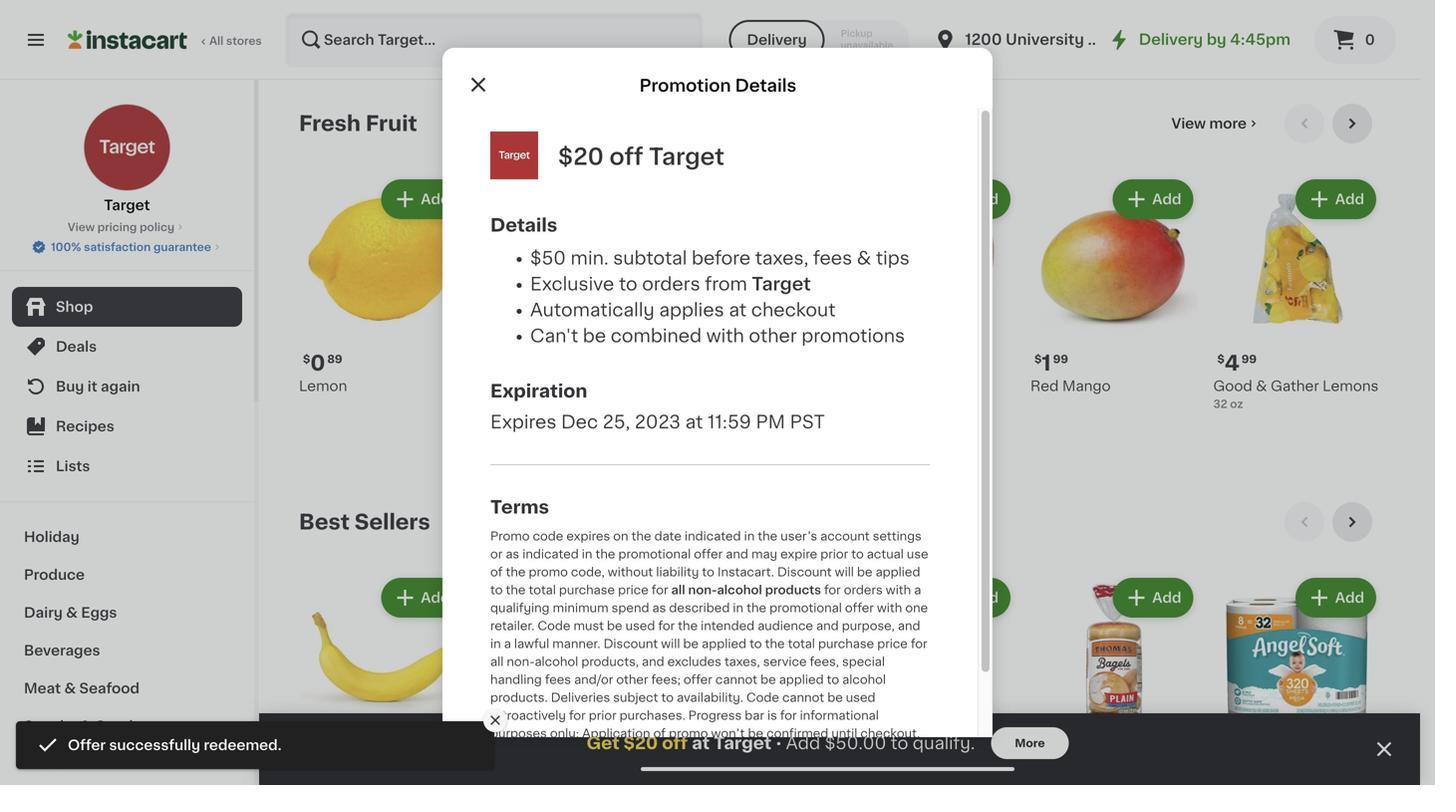 Task type: describe. For each thing, give the bounding box(es) containing it.
dairy
[[24, 606, 63, 620]]

shop link
[[12, 287, 242, 327]]

$7.89 element
[[1214, 749, 1381, 775]]

may
[[752, 549, 778, 560]]

use
[[907, 549, 929, 560]]

in down retailer.
[[490, 639, 501, 650]]

99 inside the $ 1 99
[[1053, 354, 1069, 365]]

minimum
[[553, 603, 609, 614]]

4:45pm
[[1231, 32, 1291, 47]]

view for view more
[[1172, 117, 1206, 131]]

and/or
[[574, 675, 613, 686]]

title dialog
[[443, 48, 993, 775]]

1 vertical spatial used
[[846, 693, 876, 704]]

meat & seafood
[[24, 682, 140, 696]]

promotional inside for orders with a qualifying minimum spend as described in the promotional offer with one retailer. code must be used for the intended audience and purpose, and in a lawful manner. discount will be applied to the total purchase price for all non-alcohol products, and excludes taxes, service fees, special handling fees and/or other fees; offer cannot be applied to alcohol products. deliveries subject to availability. code cannot be used retroactively for prior purchases. progress bar is for informational purposes only: application of promo won't be confirmed until checkout.
[[770, 603, 842, 614]]

0 horizontal spatial used
[[626, 621, 655, 632]]

banana
[[482, 379, 534, 393]]

& inside $50 min. subtotal before taxes, fees & tips exclusive to orders from target automatically applies at checkout can't be combined with other promotions
[[857, 250, 872, 267]]

good & gather lemons 32 oz
[[1214, 379, 1379, 410]]

discount inside promo code expires on the date indicated in the user's account settings or as indicated in the promotional offer and may expire prior to actual use of the promo code, without liability to instacart. discount will be applied to the total purchase price for
[[778, 567, 832, 578]]

more
[[1015, 738, 1045, 749]]

checkout
[[751, 302, 836, 319]]

service type group
[[729, 20, 910, 60]]

dairy & eggs
[[24, 606, 117, 620]]

item carousel region containing fresh fruit
[[299, 104, 1381, 487]]

subject
[[613, 693, 658, 704]]

0 vertical spatial all
[[671, 585, 686, 596]]

2 vertical spatial offer
[[684, 675, 713, 686]]

before
[[692, 250, 751, 267]]

frozen link
[[12, 746, 242, 784]]

$20 inside the title dialog
[[558, 146, 604, 169]]

beverages link
[[12, 632, 242, 670]]

produce
[[24, 568, 85, 582]]

fruit
[[366, 113, 417, 134]]

in down all non-alcohol products on the bottom of the page
[[733, 603, 744, 614]]

target inside the treatment tracker modal "dialog"
[[714, 735, 772, 752]]

informational
[[800, 710, 879, 722]]

target logo image
[[83, 104, 171, 191]]

purposes
[[490, 728, 547, 740]]

good
[[1214, 379, 1253, 393]]

will inside for orders with a qualifying minimum spend as described in the promotional offer with one retailer. code must be used for the intended audience and purpose, and in a lawful manner. discount will be applied to the total purchase price for all non-alcohol products, and excludes taxes, service fees, special handling fees and/or other fees; offer cannot be applied to alcohol products. deliveries subject to availability. code cannot be used retroactively for prior purchases. progress bar is for informational purposes only: application of promo won't be confirmed until checkout.
[[661, 639, 680, 650]]

offer inside promo code expires on the date indicated in the user's account settings or as indicated in the promotional offer and may expire prior to actual use of the promo code, without liability to instacart. discount will be applied to the total purchase price for
[[694, 549, 723, 560]]

purchase inside for orders with a qualifying minimum spend as described in the promotional offer with one retailer. code must be used for the intended audience and purpose, and in a lawful manner. discount will be applied to the total purchase price for all non-alcohol products, and excludes taxes, service fees, special handling fees and/or other fees; offer cannot be applied to alcohol products. deliveries subject to availability. code cannot be used retroactively for prior purchases. progress bar is for informational purposes only: application of promo won't be confirmed until checkout.
[[818, 639, 874, 650]]

exclusive
[[530, 276, 614, 293]]

terms
[[490, 499, 549, 516]]

$ inside the $ 1 99
[[1035, 354, 1042, 365]]

25,
[[603, 414, 630, 431]]

0 horizontal spatial $ 4 99
[[1035, 752, 1074, 773]]

bar
[[745, 710, 765, 722]]

recipes
[[56, 420, 114, 434]]

$0.89 element
[[848, 350, 1015, 376]]

price inside for orders with a qualifying minimum spend as described in the promotional offer with one retailer. code must be used for the intended audience and purpose, and in a lawful manner. discount will be applied to the total purchase price for all non-alcohol products, and excludes taxes, service fees, special handling fees and/or other fees; offer cannot be applied to alcohol products. deliveries subject to availability. code cannot be used retroactively for prior purchases. progress bar is for informational purposes only: application of promo won't be confirmed until checkout.
[[877, 639, 908, 650]]

liability
[[656, 567, 699, 578]]

1 horizontal spatial 0 button
[[1315, 16, 1397, 64]]

university
[[1006, 32, 1085, 47]]

$ 4
[[852, 752, 874, 773]]

deliveries
[[551, 693, 610, 704]]

to down account
[[852, 549, 864, 560]]

for right products
[[825, 585, 841, 596]]

& for meat & seafood
[[64, 682, 76, 696]]

promotional inside promo code expires on the date indicated in the user's account settings or as indicated in the promotional offer and may expire prior to actual use of the promo code, without liability to instacart. discount will be applied to the total purchase price for
[[619, 549, 691, 560]]

of inside for orders with a qualifying minimum spend as described in the promotional offer with one retailer. code must be used for the intended audience and purpose, and in a lawful manner. discount will be applied to the total purchase price for all non-alcohol products, and excludes taxes, service fees, special handling fees and/or other fees; offer cannot be applied to alcohol products. deliveries subject to availability. code cannot be used retroactively for prior purchases. progress bar is for informational purposes only: application of promo won't be confirmed until checkout.
[[654, 728, 666, 740]]

for down one at bottom right
[[911, 639, 928, 650]]

purchases.
[[620, 710, 686, 722]]

fees;
[[652, 675, 681, 686]]

off inside the title dialog
[[610, 146, 644, 169]]

progress
[[689, 710, 742, 722]]

1 horizontal spatial alcohol
[[717, 585, 762, 596]]

treatment tracker modal dialog
[[259, 714, 1421, 786]]

view pricing policy
[[68, 222, 175, 233]]

1 horizontal spatial 4
[[1042, 752, 1057, 773]]

off inside the treatment tracker modal "dialog"
[[662, 735, 688, 752]]

0 horizontal spatial applied
[[702, 639, 747, 650]]

target inside $50 min. subtotal before taxes, fees & tips exclusive to orders from target automatically applies at checkout can't be combined with other promotions
[[752, 276, 811, 293]]

orders inside for orders with a qualifying minimum spend as described in the promotional offer with one retailer. code must be used for the intended audience and purpose, and in a lawful manner. discount will be applied to the total purchase price for all non-alcohol products, and excludes taxes, service fees, special handling fees and/or other fees; offer cannot be applied to alcohol products. deliveries subject to availability. code cannot be used retroactively for prior purchases. progress bar is for informational purposes only: application of promo won't be confirmed until checkout.
[[844, 585, 883, 596]]

settings
[[873, 531, 922, 543]]

and up the 'fees,'
[[816, 621, 839, 632]]

promotion
[[640, 77, 731, 94]]

1200 university ave button
[[933, 12, 1117, 68]]

manner.
[[553, 639, 601, 650]]

view for view pricing policy
[[68, 222, 95, 233]]

expire
[[781, 549, 818, 560]]

special
[[842, 657, 885, 668]]

•
[[776, 736, 782, 751]]

in up code,
[[582, 549, 593, 560]]

be down bar
[[748, 728, 764, 740]]

be inside $50 min. subtotal before taxes, fees & tips exclusive to orders from target automatically applies at checkout can't be combined with other promotions
[[583, 328, 606, 345]]

to up qualifying
[[490, 585, 503, 596]]

pm
[[756, 414, 786, 431]]

products.
[[490, 693, 548, 704]]

dairy & eggs link
[[12, 594, 242, 632]]

close toast image
[[488, 713, 503, 729]]

non- inside for orders with a qualifying minimum spend as described in the promotional offer with one retailer. code must be used for the intended audience and purpose, and in a lawful manner. discount will be applied to the total purchase price for all non-alcohol products, and excludes taxes, service fees, special handling fees and/or other fees; offer cannot be applied to alcohol products. deliveries subject to availability. code cannot be used retroactively for prior purchases. progress bar is for informational purposes only: application of promo won't be confirmed until checkout.
[[507, 657, 535, 668]]

as inside promo code expires on the date indicated in the user's account settings or as indicated in the promotional offer and may expire prior to actual use of the promo code, without liability to instacart. discount will be applied to the total purchase price for
[[506, 549, 520, 560]]

qualifying
[[490, 603, 550, 614]]

1200
[[965, 32, 1002, 47]]

lawful
[[514, 639, 550, 650]]

100% satisfaction guarantee button
[[31, 235, 223, 255]]

1 vertical spatial indicated
[[523, 549, 579, 560]]

ave
[[1088, 32, 1117, 47]]

offer
[[68, 739, 106, 753]]

be up informational
[[828, 693, 843, 704]]

gather
[[1271, 379, 1320, 393]]

1 vertical spatial code
[[747, 693, 780, 704]]

fees inside for orders with a qualifying minimum spend as described in the promotional offer with one retailer. code must be used for the intended audience and purpose, and in a lawful manner. discount will be applied to the total purchase price for all non-alcohol products, and excludes taxes, service fees, special handling fees and/or other fees; offer cannot be applied to alcohol products. deliveries subject to availability. code cannot be used retroactively for prior purchases. progress bar is for informational purposes only: application of promo won't be confirmed until checkout.
[[545, 675, 571, 686]]

all inside for orders with a qualifying minimum spend as described in the promotional offer with one retailer. code must be used for the intended audience and purpose, and in a lawful manner. discount will be applied to the total purchase price for all non-alcohol products, and excludes taxes, service fees, special handling fees and/or other fees; offer cannot be applied to alcohol products. deliveries subject to availability. code cannot be used retroactively for prior purchases. progress bar is for informational purposes only: application of promo won't be confirmed until checkout.
[[490, 657, 504, 668]]

0 horizontal spatial cannot
[[716, 675, 758, 686]]

and down one at bottom right
[[898, 621, 921, 632]]

2 vertical spatial applied
[[779, 675, 824, 686]]

snacks & candy
[[24, 720, 142, 734]]

meat
[[24, 682, 61, 696]]

won't
[[711, 728, 745, 740]]

applies
[[659, 302, 725, 319]]

$ down more
[[1035, 753, 1042, 764]]

discount inside for orders with a qualifying minimum spend as described in the promotional offer with one retailer. code must be used for the intended audience and purpose, and in a lawful manner. discount will be applied to the total purchase price for all non-alcohol products, and excludes taxes, service fees, special handling fees and/or other fees; offer cannot be applied to alcohol products. deliveries subject to availability. code cannot be used retroactively for prior purchases. progress bar is for informational purposes only: application of promo won't be confirmed until checkout.
[[604, 639, 658, 650]]

automatically
[[530, 302, 655, 319]]

view pricing policy link
[[68, 219, 187, 235]]

best sellers
[[299, 512, 430, 533]]

oz
[[1231, 399, 1244, 410]]

all stores link
[[68, 12, 263, 68]]

total inside for orders with a qualifying minimum spend as described in the promotional offer with one retailer. code must be used for the intended audience and purpose, and in a lawful manner. discount will be applied to the total purchase price for all non-alcohol products, and excludes taxes, service fees, special handling fees and/or other fees; offer cannot be applied to alcohol products. deliveries subject to availability. code cannot be used retroactively for prior purchases. progress bar is for informational purposes only: application of promo won't be confirmed until checkout.
[[788, 639, 815, 650]]

orders inside $50 min. subtotal before taxes, fees & tips exclusive to orders from target automatically applies at checkout can't be combined with other promotions
[[642, 276, 701, 293]]

0 vertical spatial $ 4 99
[[1218, 353, 1257, 374]]

to down intended
[[750, 639, 762, 650]]

pricing
[[97, 222, 137, 233]]

red mango
[[1031, 379, 1111, 393]]

32
[[1214, 399, 1228, 410]]

expires
[[490, 414, 557, 431]]

will inside promo code expires on the date indicated in the user's account settings or as indicated in the promotional offer and may expire prior to actual use of the promo code, without liability to instacart. discount will be applied to the total purchase price for
[[835, 567, 854, 578]]

be down spend
[[607, 621, 623, 632]]

buy it again
[[56, 380, 140, 394]]

2 horizontal spatial 4
[[1225, 353, 1240, 374]]

and inside promo code expires on the date indicated in the user's account settings or as indicated in the promotional offer and may expire prior to actual use of the promo code, without liability to instacart. discount will be applied to the total purchase price for
[[726, 549, 749, 560]]

promo
[[490, 531, 530, 543]]

pst
[[790, 414, 825, 431]]

with inside $50 min. subtotal before taxes, fees & tips exclusive to orders from target automatically applies at checkout can't be combined with other promotions
[[707, 328, 745, 345]]

to inside $50 min. subtotal before taxes, fees & tips exclusive to orders from target automatically applies at checkout can't be combined with other promotions
[[619, 276, 638, 293]]

0 horizontal spatial details
[[490, 217, 558, 234]]

min.
[[571, 250, 609, 267]]

0 horizontal spatial 4
[[859, 752, 874, 773]]

total inside promo code expires on the date indicated in the user's account settings or as indicated in the promotional offer and may expire prior to actual use of the promo code, without liability to instacart. discount will be applied to the total purchase price for
[[529, 585, 556, 596]]

0 vertical spatial details
[[735, 77, 797, 94]]

$ 1 99
[[1035, 353, 1069, 374]]

to inside the treatment tracker modal "dialog"
[[891, 735, 909, 752]]

beverages
[[24, 644, 100, 658]]

guarantee
[[153, 242, 211, 253]]

$ inside $ 0 89
[[303, 354, 310, 365]]



Task type: vqa. For each thing, say whether or not it's contained in the screenshot.
Min.
yes



Task type: locate. For each thing, give the bounding box(es) containing it.
0 vertical spatial will
[[835, 567, 854, 578]]

11:59
[[708, 414, 752, 431]]

lemons
[[1323, 379, 1379, 393]]

2 horizontal spatial alcohol
[[843, 675, 886, 686]]

1 vertical spatial details
[[490, 217, 558, 234]]

non- up handling
[[507, 657, 535, 668]]

cannot up "availability."
[[716, 675, 758, 686]]

other inside for orders with a qualifying minimum spend as described in the promotional offer with one retailer. code must be used for the intended audience and purpose, and in a lawful manner. discount will be applied to the total purchase price for all non-alcohol products, and excludes taxes, service fees, special handling fees and/or other fees; offer cannot be applied to alcohol products. deliveries subject to availability. code cannot be used retroactively for prior purchases. progress bar is for informational purposes only: application of promo won't be confirmed until checkout.
[[616, 675, 649, 686]]

view inside popup button
[[1172, 117, 1206, 131]]

product group containing 1
[[1031, 175, 1198, 396]]

meat & seafood link
[[12, 670, 242, 708]]

total up qualifying
[[529, 585, 556, 596]]

code up bar
[[747, 693, 780, 704]]

& inside the good & gather lemons 32 oz
[[1256, 379, 1268, 393]]

by
[[1207, 32, 1227, 47]]

0 vertical spatial view
[[1172, 117, 1206, 131]]

be up excludes
[[683, 639, 699, 650]]

date
[[655, 531, 682, 543]]

1 vertical spatial a
[[504, 639, 511, 650]]

cannot
[[716, 675, 758, 686], [783, 693, 825, 704]]

for right is
[[780, 710, 797, 722]]

delivery button
[[729, 20, 825, 60]]

fees inside $50 min. subtotal before taxes, fees & tips exclusive to orders from target automatically applies at checkout can't be combined with other promotions
[[813, 250, 853, 267]]

for down described
[[658, 621, 675, 632]]

offer up purpose, at the bottom right of the page
[[845, 603, 874, 614]]

purpose,
[[842, 621, 895, 632]]

100% satisfaction guarantee
[[51, 242, 211, 253]]

item carousel region
[[299, 104, 1381, 487], [299, 502, 1381, 786]]

discount up "products,"
[[604, 639, 658, 650]]

1 horizontal spatial $20
[[624, 735, 658, 752]]

1 item carousel region from the top
[[299, 104, 1381, 487]]

1 vertical spatial off
[[662, 735, 688, 752]]

0 vertical spatial promotional
[[619, 549, 691, 560]]

deals link
[[12, 327, 242, 367]]

promo
[[529, 567, 568, 578], [669, 728, 708, 740]]

to down the 'fees,'
[[827, 675, 840, 686]]

spend
[[612, 603, 649, 614]]

delivery for delivery by 4:45pm
[[1139, 32, 1204, 47]]

prior inside for orders with a qualifying minimum spend as described in the promotional offer with one retailer. code must be used for the intended audience and purpose, and in a lawful manner. discount will be applied to the total purchase price for all non-alcohol products, and excludes taxes, service fees, special handling fees and/or other fees; offer cannot be applied to alcohol products. deliveries subject to availability. code cannot be used retroactively for prior purchases. progress bar is for informational purposes only: application of promo won't be confirmed until checkout.
[[589, 710, 617, 722]]

0 horizontal spatial non-
[[507, 657, 535, 668]]

0 horizontal spatial a
[[504, 639, 511, 650]]

0 horizontal spatial will
[[661, 639, 680, 650]]

satisfaction
[[84, 242, 151, 253]]

banana button
[[482, 175, 649, 412]]

confirmed
[[767, 728, 829, 740]]

0 vertical spatial fees
[[813, 250, 853, 267]]

None search field
[[285, 12, 703, 68]]

successfully
[[109, 739, 200, 753]]

for down the deliveries
[[569, 710, 586, 722]]

other inside $50 min. subtotal before taxes, fees & tips exclusive to orders from target automatically applies at checkout can't be combined with other promotions
[[749, 328, 797, 345]]

in up may
[[744, 531, 755, 543]]

2 vertical spatial alcohol
[[843, 675, 886, 686]]

at inside $50 min. subtotal before taxes, fees & tips exclusive to orders from target automatically applies at checkout can't be combined with other promotions
[[729, 302, 747, 319]]

0 vertical spatial offer
[[694, 549, 723, 560]]

$ 4 99
[[1218, 353, 1257, 374], [1035, 752, 1074, 773]]

all non-alcohol products
[[671, 585, 821, 596]]

again
[[101, 380, 140, 394]]

$ up "good"
[[1218, 354, 1225, 365]]

& for snacks & candy
[[79, 720, 91, 734]]

more button
[[991, 728, 1069, 760]]

is
[[768, 710, 777, 722]]

expires
[[567, 531, 610, 543]]

0 vertical spatial cannot
[[716, 675, 758, 686]]

delivery inside button
[[747, 33, 807, 47]]

0 horizontal spatial 0 button
[[299, 574, 466, 786]]

all up handling
[[490, 657, 504, 668]]

1 horizontal spatial other
[[749, 328, 797, 345]]

qualify.
[[913, 735, 975, 752]]

best
[[299, 512, 350, 533]]

target up view pricing policy link
[[104, 198, 150, 212]]

product group containing 3
[[482, 574, 649, 786]]

be down service
[[761, 675, 776, 686]]

with up one at bottom right
[[886, 585, 911, 596]]

2 vertical spatial with
[[877, 603, 903, 614]]

can't
[[530, 328, 578, 345]]

be down actual
[[857, 567, 873, 578]]

promotional down products
[[770, 603, 842, 614]]

buy
[[56, 380, 84, 394]]

fresh fruit
[[299, 113, 417, 134]]

add
[[421, 192, 450, 206], [970, 192, 999, 206], [1153, 192, 1182, 206], [1336, 192, 1365, 206], [421, 591, 450, 605], [604, 591, 633, 605], [787, 591, 816, 605], [970, 591, 999, 605], [1153, 591, 1182, 605], [1336, 591, 1365, 605], [786, 735, 821, 752]]

delivery up promotion details
[[747, 33, 807, 47]]

it
[[88, 380, 97, 394]]

0 vertical spatial purchase
[[559, 585, 615, 596]]

fees,
[[810, 657, 839, 668]]

1 vertical spatial taxes,
[[725, 657, 760, 668]]

$ up red
[[1035, 354, 1042, 365]]

and up fees;
[[642, 657, 665, 668]]

1 vertical spatial offer
[[845, 603, 874, 614]]

off down purchases.
[[662, 735, 688, 752]]

& for good & gather lemons 32 oz
[[1256, 379, 1268, 393]]

prior
[[821, 549, 849, 560], [589, 710, 617, 722]]

in
[[744, 531, 755, 543], [582, 549, 593, 560], [733, 603, 744, 614], [490, 639, 501, 650]]

checkout.
[[861, 728, 920, 740]]

main content
[[259, 80, 1421, 786]]

4 down more
[[1042, 752, 1057, 773]]

the
[[632, 531, 652, 543], [758, 531, 778, 543], [596, 549, 616, 560], [506, 567, 526, 578], [506, 585, 526, 596], [747, 603, 767, 614], [678, 621, 698, 632], [765, 639, 785, 650]]

2 vertical spatial at
[[692, 735, 710, 752]]

1 horizontal spatial a
[[914, 585, 922, 596]]

with down applies on the top of the page
[[707, 328, 745, 345]]

1 horizontal spatial indicated
[[685, 531, 741, 543]]

$50
[[530, 250, 566, 267]]

1 horizontal spatial total
[[788, 639, 815, 650]]

red
[[1031, 379, 1059, 393]]

1 horizontal spatial fees
[[813, 250, 853, 267]]

details down delivery button
[[735, 77, 797, 94]]

0 vertical spatial indicated
[[685, 531, 741, 543]]

promo up "$ 0 99"
[[669, 728, 708, 740]]

other up subject
[[616, 675, 649, 686]]

& right meat
[[64, 682, 76, 696]]

$50 min. subtotal before taxes, fees & tips exclusive to orders from target automatically applies at checkout can't be combined with other promotions
[[530, 250, 910, 345]]

without
[[608, 567, 653, 578]]

1 vertical spatial at
[[685, 414, 703, 431]]

all stores
[[209, 35, 262, 46]]

0 horizontal spatial discount
[[604, 639, 658, 650]]

will up excludes
[[661, 639, 680, 650]]

from
[[705, 276, 748, 293]]

& up offer at the bottom of page
[[79, 720, 91, 734]]

alcohol down "special"
[[843, 675, 886, 686]]

applied down service
[[779, 675, 824, 686]]

view up "100%"
[[68, 222, 95, 233]]

& for dairy & eggs
[[66, 606, 78, 620]]

promo code expires on the date indicated in the user's account settings or as indicated in the promotional offer and may expire prior to actual use of the promo code, without liability to instacart. discount will be applied to the total purchase price for
[[490, 531, 929, 596]]

1 vertical spatial view
[[68, 222, 95, 233]]

1 vertical spatial with
[[886, 585, 911, 596]]

1 horizontal spatial discount
[[778, 567, 832, 578]]

target up checkout
[[752, 276, 811, 293]]

$ 4 99 up "good"
[[1218, 353, 1257, 374]]

0 vertical spatial promo
[[529, 567, 568, 578]]

discount down expire
[[778, 567, 832, 578]]

$50.00
[[825, 735, 887, 752]]

product group
[[299, 175, 466, 396], [848, 175, 1015, 396], [1031, 175, 1198, 396], [1214, 175, 1381, 412], [299, 574, 466, 786], [482, 574, 649, 786], [665, 574, 832, 786], [848, 574, 1015, 786], [1031, 574, 1198, 786], [1214, 574, 1381, 786]]

1 vertical spatial promotional
[[770, 603, 842, 614]]

buy it again link
[[12, 367, 242, 407]]

cannot up confirmed
[[783, 693, 825, 704]]

0 horizontal spatial fees
[[545, 675, 571, 686]]

purchase inside promo code expires on the date indicated in the user's account settings or as indicated in the promotional offer and may expire prior to actual use of the promo code, without liability to instacart. discount will be applied to the total purchase price for
[[559, 585, 615, 596]]

taxes,
[[755, 250, 809, 267], [725, 657, 760, 668]]

policy
[[140, 222, 175, 233]]

prior up application at the bottom left of the page
[[589, 710, 617, 722]]

a down retailer.
[[504, 639, 511, 650]]

1 horizontal spatial non-
[[688, 585, 717, 596]]

0 vertical spatial discount
[[778, 567, 832, 578]]

dec
[[561, 414, 598, 431]]

until
[[832, 728, 858, 740]]

candy
[[94, 720, 142, 734]]

off down promotion
[[610, 146, 644, 169]]

$ inside $ 4
[[852, 753, 859, 764]]

& left eggs
[[66, 606, 78, 620]]

promotion details
[[640, 77, 797, 94]]

total down the audience
[[788, 639, 815, 650]]

used up informational
[[846, 693, 876, 704]]

0 horizontal spatial view
[[68, 222, 95, 233]]

1 horizontal spatial promo
[[669, 728, 708, 740]]

item carousel region containing best sellers
[[299, 502, 1381, 786]]

alcohol down instacart.
[[717, 585, 762, 596]]

0 vertical spatial a
[[914, 585, 922, 596]]

all down liability
[[671, 585, 686, 596]]

promo inside for orders with a qualifying minimum spend as described in the promotional offer with one retailer. code must be used for the intended audience and purpose, and in a lawful manner. discount will be applied to the total purchase price for all non-alcohol products, and excludes taxes, service fees, special handling fees and/or other fees; offer cannot be applied to alcohol products. deliveries subject to availability. code cannot be used retroactively for prior purchases. progress bar is for informational purposes only: application of promo won't be confirmed until checkout.
[[669, 728, 708, 740]]

1 vertical spatial will
[[661, 639, 680, 650]]

applied inside promo code expires on the date indicated in the user's account settings or as indicated in the promotional offer and may expire prior to actual use of the promo code, without liability to instacart. discount will be applied to the total purchase price for
[[876, 567, 921, 578]]

4 down checkout.
[[859, 752, 874, 773]]

of down or
[[490, 567, 503, 578]]

promo down code
[[529, 567, 568, 578]]

1 vertical spatial non-
[[507, 657, 535, 668]]

0 vertical spatial prior
[[821, 549, 849, 560]]

orders up purpose, at the bottom right of the page
[[844, 585, 883, 596]]

details up $50
[[490, 217, 558, 234]]

2 item carousel region from the top
[[299, 502, 1381, 786]]

add inside the treatment tracker modal "dialog"
[[786, 735, 821, 752]]

1 vertical spatial as
[[653, 603, 666, 614]]

4 up "good"
[[1225, 353, 1240, 374]]

service
[[763, 657, 807, 668]]

& left tips
[[857, 250, 872, 267]]

2 horizontal spatial applied
[[876, 567, 921, 578]]

view more button
[[1164, 104, 1269, 144]]

to right liability
[[702, 567, 715, 578]]

1 horizontal spatial prior
[[821, 549, 849, 560]]

0 horizontal spatial of
[[490, 567, 503, 578]]

price down purpose, at the bottom right of the page
[[877, 639, 908, 650]]

1 horizontal spatial cannot
[[783, 693, 825, 704]]

at down from
[[729, 302, 747, 319]]

to right $ 4
[[891, 735, 909, 752]]

1 vertical spatial 0 button
[[299, 574, 466, 786]]

non- up described
[[688, 585, 717, 596]]

orders up applies on the top of the page
[[642, 276, 701, 293]]

for down liability
[[652, 585, 668, 596]]

$ 4 99 down more
[[1035, 752, 1074, 773]]

offer successfully redeemed.
[[68, 739, 282, 753]]

0 vertical spatial used
[[626, 621, 655, 632]]

1 horizontal spatial delivery
[[1139, 32, 1204, 47]]

$20 inside the treatment tracker modal "dialog"
[[624, 735, 658, 752]]

1 horizontal spatial view
[[1172, 117, 1206, 131]]

to
[[619, 276, 638, 293], [852, 549, 864, 560], [702, 567, 715, 578], [490, 585, 503, 596], [750, 639, 762, 650], [827, 675, 840, 686], [661, 693, 674, 704], [891, 735, 909, 752]]

prior inside promo code expires on the date indicated in the user's account settings or as indicated in the promotional offer and may expire prior to actual use of the promo code, without liability to instacart. discount will be applied to the total purchase price for
[[821, 549, 849, 560]]

0 vertical spatial total
[[529, 585, 556, 596]]

excludes
[[668, 657, 722, 668]]

instacart.
[[718, 567, 775, 578]]

0 vertical spatial non-
[[688, 585, 717, 596]]

taxes, inside $50 min. subtotal before taxes, fees & tips exclusive to orders from target automatically applies at checkout can't be combined with other promotions
[[755, 250, 809, 267]]

0 vertical spatial of
[[490, 567, 503, 578]]

1 vertical spatial promo
[[669, 728, 708, 740]]

1 vertical spatial $ 4 99
[[1035, 752, 1074, 773]]

promo inside promo code expires on the date indicated in the user's account settings or as indicated in the promotional offer and may expire prior to actual use of the promo code, without liability to instacart. discount will be applied to the total purchase price for
[[529, 567, 568, 578]]

code
[[533, 531, 564, 543]]

$ down $50.00
[[852, 753, 859, 764]]

purchase up "special"
[[818, 639, 874, 650]]

sellers
[[355, 512, 430, 533]]

promotional
[[619, 549, 691, 560], [770, 603, 842, 614]]

fresh
[[299, 113, 361, 134]]

at left won't on the bottom
[[692, 735, 710, 752]]

offer up liability
[[694, 549, 723, 560]]

be down the 'automatically'
[[583, 328, 606, 345]]

0 vertical spatial alcohol
[[717, 585, 762, 596]]

& right "good"
[[1256, 379, 1268, 393]]

1 vertical spatial prior
[[589, 710, 617, 722]]

1 horizontal spatial promotional
[[770, 603, 842, 614]]

applied down intended
[[702, 639, 747, 650]]

1 vertical spatial alcohol
[[535, 657, 578, 668]]

as inside for orders with a qualifying minimum spend as described in the promotional offer with one retailer. code must be used for the intended audience and purpose, and in a lawful manner. discount will be applied to the total purchase price for all non-alcohol products, and excludes taxes, service fees, special handling fees and/or other fees; offer cannot be applied to alcohol products. deliveries subject to availability. code cannot be used retroactively for prior purchases. progress bar is for informational purposes only: application of promo won't be confirmed until checkout.
[[653, 603, 666, 614]]

1 vertical spatial cannot
[[783, 693, 825, 704]]

0 horizontal spatial price
[[618, 585, 649, 596]]

0 horizontal spatial off
[[610, 146, 644, 169]]

all
[[209, 35, 224, 46]]

taxes, inside for orders with a qualifying minimum spend as described in the promotional offer with one retailer. code must be used for the intended audience and purpose, and in a lawful manner. discount will be applied to the total purchase price for all non-alcohol products, and excludes taxes, service fees, special handling fees and/or other fees; offer cannot be applied to alcohol products. deliveries subject to availability. code cannot be used retroactively for prior purchases. progress bar is for informational purposes only: application of promo won't be confirmed until checkout.
[[725, 657, 760, 668]]

a up one at bottom right
[[914, 585, 922, 596]]

0 horizontal spatial alcohol
[[535, 657, 578, 668]]

offer down excludes
[[684, 675, 713, 686]]

0 horizontal spatial total
[[529, 585, 556, 596]]

$ 0 99
[[669, 752, 709, 773]]

products
[[765, 585, 821, 596]]

0 vertical spatial as
[[506, 549, 520, 560]]

promotional down date
[[619, 549, 691, 560]]

purchase down code,
[[559, 585, 615, 596]]

1 vertical spatial fees
[[545, 675, 571, 686]]

1 horizontal spatial $ 4 99
[[1218, 353, 1257, 374]]

0 vertical spatial off
[[610, 146, 644, 169]]

1
[[1042, 353, 1051, 374]]

0 vertical spatial applied
[[876, 567, 921, 578]]

as right or
[[506, 549, 520, 560]]

$ down purchases.
[[669, 753, 676, 764]]

1 horizontal spatial purchase
[[818, 639, 874, 650]]

99 inside "$ 0 99"
[[693, 753, 709, 764]]

at inside "dialog"
[[692, 735, 710, 752]]

one
[[906, 603, 928, 614]]

target down promotion
[[649, 146, 725, 169]]

3 button
[[482, 574, 649, 786]]

at left "11:59"
[[685, 414, 703, 431]]

expires dec 25, 2023 at 11:59 pm pst
[[490, 414, 825, 431]]

0 horizontal spatial code
[[538, 621, 571, 632]]

fees left tips
[[813, 250, 853, 267]]

price up spend
[[618, 585, 649, 596]]

indicated right date
[[685, 531, 741, 543]]

delivery by 4:45pm link
[[1107, 28, 1291, 52]]

instacart logo image
[[68, 28, 187, 52]]

of down purchases.
[[654, 728, 666, 740]]

used down spend
[[626, 621, 655, 632]]

be inside promo code expires on the date indicated in the user's account settings or as indicated in the promotional offer and may expire prior to actual use of the promo code, without liability to instacart. discount will be applied to the total purchase price for
[[857, 567, 873, 578]]

get
[[587, 735, 620, 752]]

0 horizontal spatial delivery
[[747, 33, 807, 47]]

0 horizontal spatial promotional
[[619, 549, 691, 560]]

or
[[490, 549, 503, 560]]

to down fees;
[[661, 693, 674, 704]]

99
[[1053, 354, 1069, 365], [1242, 354, 1257, 365], [693, 753, 709, 764], [1059, 753, 1074, 764]]

1 horizontal spatial code
[[747, 693, 780, 704]]

for inside promo code expires on the date indicated in the user's account settings or as indicated in the promotional offer and may expire prior to actual use of the promo code, without liability to instacart. discount will be applied to the total purchase price for
[[652, 585, 668, 596]]

applied down actual
[[876, 567, 921, 578]]

$ inside "$ 0 99"
[[669, 753, 676, 764]]

code up 'lawful'
[[538, 621, 571, 632]]

alcohol
[[717, 585, 762, 596], [535, 657, 578, 668], [843, 675, 886, 686]]

described
[[669, 603, 730, 614]]

as right spend
[[653, 603, 666, 614]]

and up instacart.
[[726, 549, 749, 560]]

offer
[[694, 549, 723, 560], [845, 603, 874, 614], [684, 675, 713, 686]]

3
[[493, 752, 507, 773]]

1 horizontal spatial applied
[[779, 675, 824, 686]]

0 horizontal spatial promo
[[529, 567, 568, 578]]

all
[[671, 585, 686, 596], [490, 657, 504, 668]]

delivery for delivery
[[747, 33, 807, 47]]

fees up the deliveries
[[545, 675, 571, 686]]

main content containing fresh fruit
[[259, 80, 1421, 786]]

price inside promo code expires on the date indicated in the user's account settings or as indicated in the promotional offer and may expire prior to actual use of the promo code, without liability to instacart. discount will be applied to the total purchase price for
[[618, 585, 649, 596]]

1 horizontal spatial off
[[662, 735, 688, 752]]

$ left 89
[[303, 354, 310, 365]]

1 vertical spatial discount
[[604, 639, 658, 650]]

snacks
[[24, 720, 76, 734]]

other down checkout
[[749, 328, 797, 345]]

89
[[327, 354, 343, 365]]

view more
[[1172, 117, 1247, 131]]

audience
[[758, 621, 813, 632]]

to down subtotal
[[619, 276, 638, 293]]

expiration
[[490, 383, 588, 400]]

0 horizontal spatial all
[[490, 657, 504, 668]]

a
[[914, 585, 922, 596], [504, 639, 511, 650]]

1 horizontal spatial used
[[846, 693, 876, 704]]

of inside promo code expires on the date indicated in the user's account settings or as indicated in the promotional offer and may expire prior to actual use of the promo code, without liability to instacart. discount will be applied to the total purchase price for
[[490, 567, 503, 578]]

1 vertical spatial other
[[616, 675, 649, 686]]

0 horizontal spatial $20
[[558, 146, 604, 169]]

1 horizontal spatial will
[[835, 567, 854, 578]]

must
[[574, 621, 604, 632]]

seafood
[[79, 682, 140, 696]]

0 vertical spatial code
[[538, 621, 571, 632]]

1 vertical spatial total
[[788, 639, 815, 650]]

0 horizontal spatial other
[[616, 675, 649, 686]]



